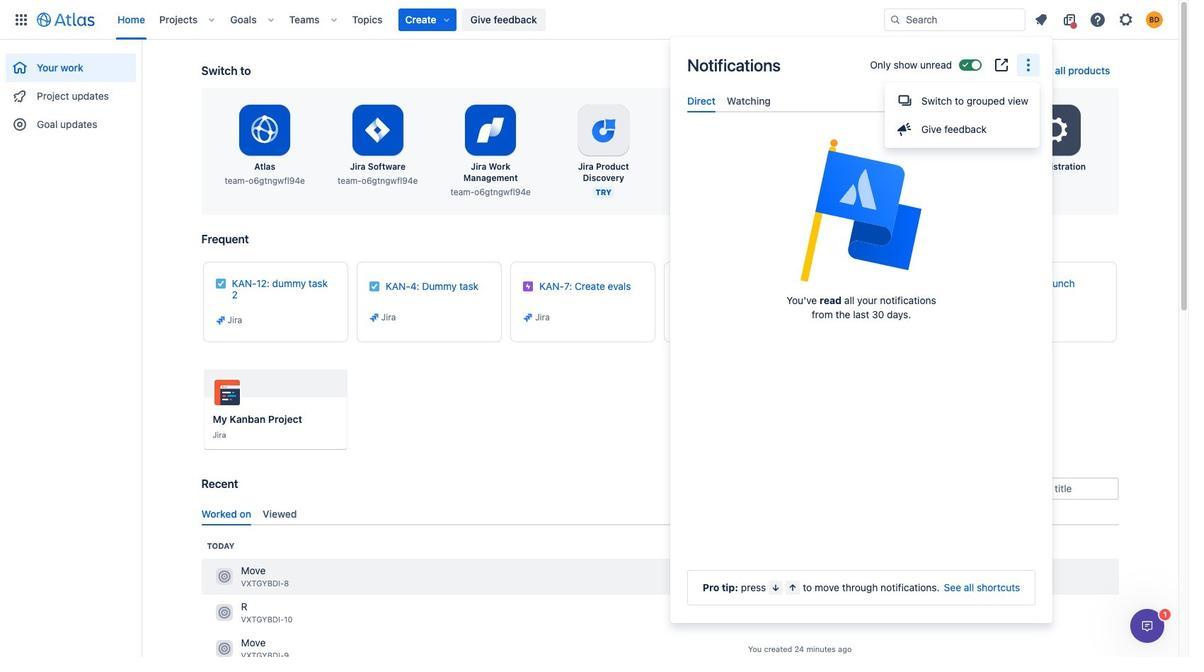 Task type: describe. For each thing, give the bounding box(es) containing it.
1 horizontal spatial group
[[885, 82, 1040, 148]]

1 townsquare image from the top
[[216, 569, 233, 586]]

switch to... image
[[13, 11, 30, 28]]

more image
[[1020, 57, 1037, 74]]

0 horizontal spatial group
[[6, 40, 136, 143]]

2 horizontal spatial jira image
[[830, 315, 841, 326]]

tab list inside dialog
[[682, 89, 1041, 113]]

account image
[[1146, 11, 1163, 28]]

1 horizontal spatial dialog
[[1130, 609, 1164, 643]]

0 horizontal spatial dialog
[[670, 37, 1053, 624]]

Search field
[[884, 8, 1026, 31]]

0 horizontal spatial jira image
[[215, 315, 226, 326]]

search image
[[890, 14, 901, 25]]

0 horizontal spatial settings image
[[925, 113, 959, 147]]

settings image
[[1038, 113, 1072, 147]]

top element
[[8, 0, 884, 39]]



Task type: locate. For each thing, give the bounding box(es) containing it.
jira image
[[522, 312, 534, 323], [215, 315, 226, 326], [830, 315, 841, 326]]

1 vertical spatial townsquare image
[[216, 605, 233, 622]]

heading
[[207, 541, 235, 552]]

group
[[6, 40, 136, 143], [885, 82, 1040, 148]]

0 vertical spatial settings image
[[1118, 11, 1135, 28]]

2 townsquare image from the top
[[216, 605, 233, 622]]

0 vertical spatial tab list
[[682, 89, 1041, 113]]

1 horizontal spatial settings image
[[1118, 11, 1135, 28]]

arrow down image
[[770, 583, 782, 594]]

help image
[[1089, 11, 1106, 28]]

dialog
[[670, 37, 1053, 624], [1130, 609, 1164, 643]]

tab panel
[[682, 113, 1041, 125]]

jira image
[[369, 312, 380, 323], [369, 312, 380, 323], [522, 312, 534, 323], [215, 315, 226, 326], [830, 315, 841, 326]]

1 horizontal spatial jira image
[[522, 312, 534, 323]]

townsquare image
[[216, 569, 233, 586], [216, 605, 233, 622], [216, 641, 233, 658]]

0 vertical spatial townsquare image
[[216, 569, 233, 586]]

tab list
[[682, 89, 1041, 113], [196, 502, 1124, 526]]

3 townsquare image from the top
[[216, 641, 233, 658]]

open notifications in a new tab image
[[993, 57, 1010, 74]]

notifications image
[[1033, 11, 1050, 28]]

settings image
[[1118, 11, 1135, 28], [925, 113, 959, 147]]

1 vertical spatial settings image
[[925, 113, 959, 147]]

banner
[[0, 0, 1179, 40]]

None search field
[[884, 8, 1026, 31]]

Filter by title field
[[994, 479, 1117, 499]]

arrow up image
[[787, 583, 799, 594]]

1 vertical spatial tab list
[[196, 502, 1124, 526]]

2 vertical spatial townsquare image
[[216, 641, 233, 658]]



Task type: vqa. For each thing, say whether or not it's contained in the screenshot.
Account ICON
yes



